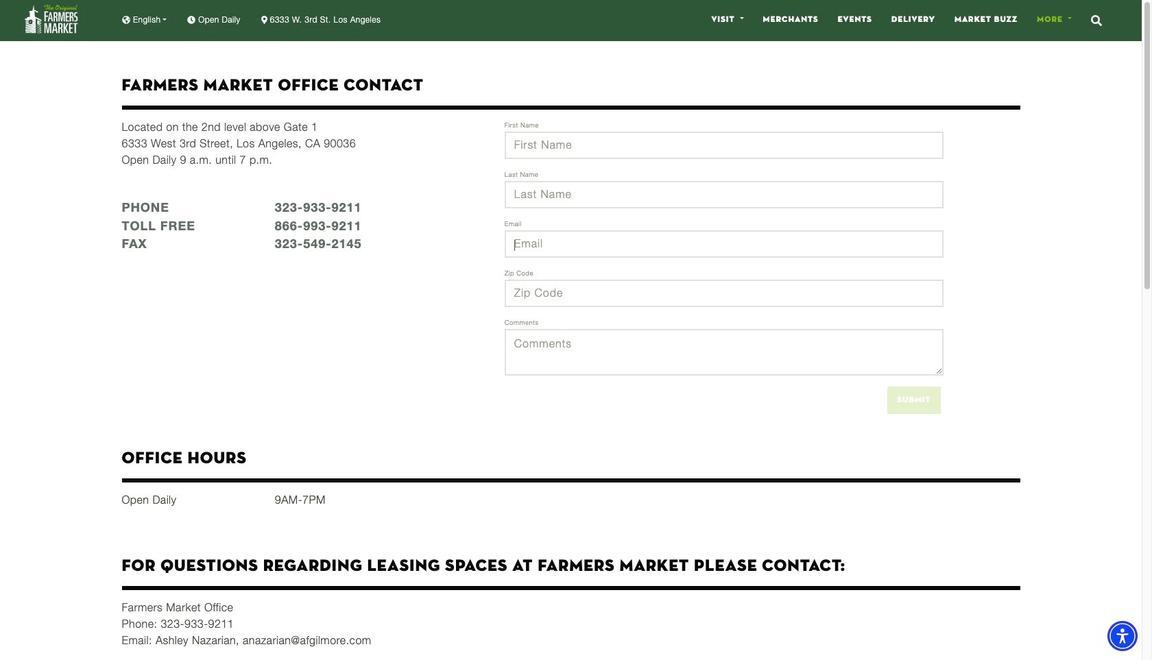 Task type: describe. For each thing, give the bounding box(es) containing it.
Email email field
[[505, 230, 944, 258]]

First Name text field
[[505, 132, 944, 159]]

search image
[[1091, 15, 1102, 26]]



Task type: locate. For each thing, give the bounding box(es) containing it.
clock image
[[188, 15, 196, 24]]

fmla home header logo clocktower image
[[25, 4, 78, 33]]

Comments text field
[[505, 329, 944, 376]]

heading
[[122, 41, 1020, 95]]

Zip Code text field
[[505, 280, 944, 307]]

Last Name text field
[[505, 181, 944, 208]]

globe americas image
[[122, 15, 130, 24]]

map marker alt image
[[261, 15, 267, 24]]



